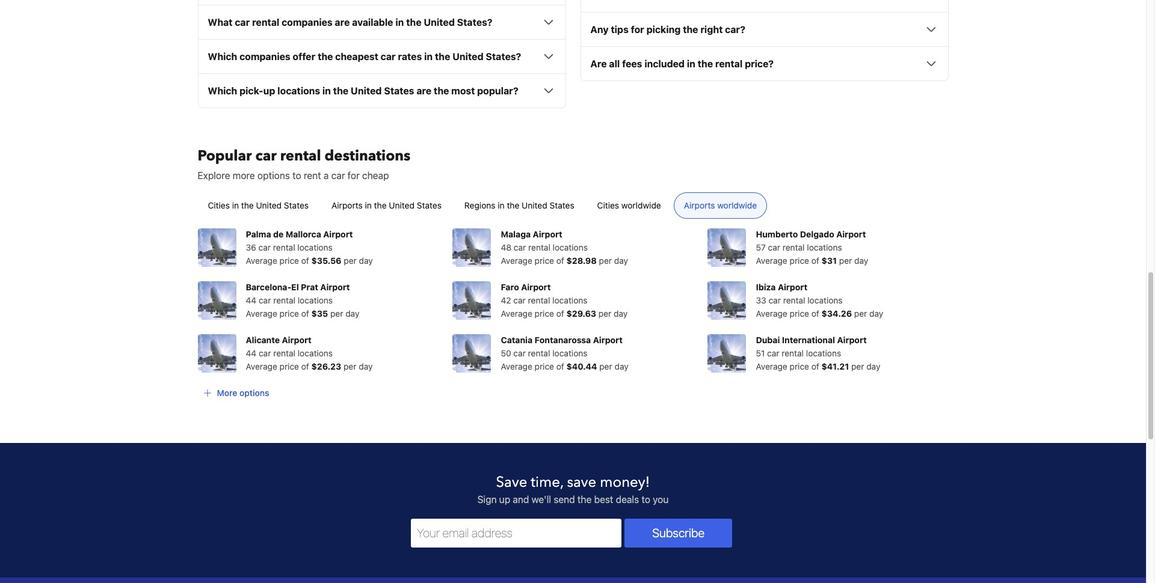 Task type: vqa. For each thing, say whether or not it's contained in the screenshot.


Task type: describe. For each thing, give the bounding box(es) containing it.
save
[[496, 473, 527, 493]]

$29.63
[[567, 309, 596, 319]]

day inside the humberto delgado airport 57 car rental locations average price of $31 per day
[[855, 256, 868, 266]]

the inside regions in the united states 'button'
[[507, 201, 520, 211]]

for inside popular car rental destinations explore more options to rent a car for cheap
[[348, 170, 360, 181]]

which for which companies offer the cheapest car rates  in the united states?
[[208, 51, 237, 62]]

more
[[233, 170, 255, 181]]

$41.21
[[822, 362, 849, 372]]

more
[[217, 388, 237, 399]]

Your email address email field
[[411, 519, 622, 548]]

day inside dubai international airport 51 car rental locations average price of $41.21 per day
[[867, 362, 881, 372]]

states inside which pick-up locations in the united states are the most popular? dropdown button
[[384, 86, 414, 96]]

fees
[[622, 59, 642, 69]]

time,
[[531, 473, 563, 493]]

which pick-up locations in the united states are the most popular?
[[208, 86, 519, 96]]

airport inside 'ibiza airport 33 car rental locations average price of $34.26 per day'
[[778, 282, 808, 293]]

airport inside the humberto delgado airport 57 car rental locations average price of $31 per day
[[837, 229, 866, 240]]

right
[[701, 24, 723, 35]]

cheap car rental at humberto delgado airport – lis image
[[708, 229, 746, 267]]

in down more
[[232, 201, 239, 211]]

alicante
[[246, 335, 280, 346]]

which pick-up locations in the united states are the most popular? button
[[208, 84, 556, 98]]

rental left price? in the right top of the page
[[715, 59, 743, 69]]

the left most
[[434, 86, 449, 96]]

car inside palma de mallorca airport 36 car rental locations average price of $35.56 per day
[[259, 243, 271, 253]]

most
[[451, 86, 475, 96]]

car inside alicante airport 44 car rental locations average price of $26.23 per day
[[259, 349, 271, 359]]

locations inside dubai international airport 51 car rental locations average price of $41.21 per day
[[806, 349, 841, 359]]

in inside dropdown button
[[424, 51, 433, 62]]

$34.26
[[822, 309, 852, 319]]

explore
[[198, 170, 230, 181]]

save time, save money! sign up and we'll send the best deals to you
[[478, 473, 669, 506]]

50
[[501, 349, 511, 359]]

any tips for picking the right car?
[[591, 24, 746, 35]]

rental inside dubai international airport 51 car rental locations average price of $41.21 per day
[[782, 349, 804, 359]]

rent
[[304, 170, 321, 181]]

rental inside catania fontanarossa airport 50 car rental locations average price of $40.44 per day
[[528, 349, 550, 359]]

car inside dropdown button
[[381, 51, 396, 62]]

rental inside popular car rental destinations explore more options to rent a car for cheap
[[280, 146, 321, 166]]

more options button
[[198, 383, 274, 405]]

popular
[[198, 146, 252, 166]]

$40.44
[[567, 362, 597, 372]]

airports worldwide button
[[674, 193, 767, 219]]

airports for airports worldwide
[[684, 201, 715, 211]]

catania
[[501, 335, 533, 346]]

rental right 'what'
[[252, 17, 279, 28]]

rental inside malaga airport 48 car rental locations average price of $28.98 per day
[[528, 243, 551, 253]]

palma de mallorca airport 36 car rental locations average price of $35.56 per day
[[246, 229, 373, 266]]

locations inside barcelona-el prat airport 44 car rental locations average price of $35 per day
[[298, 296, 333, 306]]

the inside any tips for picking the right car? dropdown button
[[683, 24, 698, 35]]

average inside faro airport 42 car rental locations average price of $29.63 per day
[[501, 309, 532, 319]]

states? inside dropdown button
[[486, 51, 521, 62]]

cities in the united states
[[208, 201, 309, 211]]

average inside malaga airport 48 car rental locations average price of $28.98 per day
[[501, 256, 532, 266]]

price inside malaga airport 48 car rental locations average price of $28.98 per day
[[535, 256, 554, 266]]

in down the cheap
[[365, 201, 372, 211]]

per inside 'ibiza airport 33 car rental locations average price of $34.26 per day'
[[854, 309, 867, 319]]

per inside the humberto delgado airport 57 car rental locations average price of $31 per day
[[839, 256, 852, 266]]

which companies offer the cheapest car rates  in the united states?
[[208, 51, 521, 62]]

regions in the united states button
[[454, 193, 585, 219]]

we'll
[[532, 495, 551, 506]]

cities for cities in the united states
[[208, 201, 230, 211]]

save time, save money! footer
[[0, 443, 1146, 584]]

are all fees included in the rental price? button
[[591, 57, 938, 71]]

in inside 'button'
[[498, 201, 505, 211]]

average inside catania fontanarossa airport 50 car rental locations average price of $40.44 per day
[[501, 362, 532, 372]]

of inside palma de mallorca airport 36 car rental locations average price of $35.56 per day
[[301, 256, 309, 266]]

price inside alicante airport 44 car rental locations average price of $26.23 per day
[[280, 362, 299, 372]]

57
[[756, 243, 766, 253]]

barcelona-
[[246, 282, 291, 293]]

a
[[324, 170, 329, 181]]

airport inside catania fontanarossa airport 50 car rental locations average price of $40.44 per day
[[593, 335, 623, 346]]

average inside barcelona-el prat airport 44 car rental locations average price of $35 per day
[[246, 309, 277, 319]]

$28.98
[[567, 256, 597, 266]]

pick-
[[240, 86, 263, 96]]

popular car rental destinations explore more options to rent a car for cheap
[[198, 146, 411, 181]]

car inside barcelona-el prat airport 44 car rental locations average price of $35 per day
[[259, 296, 271, 306]]

36
[[246, 243, 256, 253]]

price inside barcelona-el prat airport 44 car rental locations average price of $35 per day
[[280, 309, 299, 319]]

rates
[[398, 51, 422, 62]]

airport inside palma de mallorca airport 36 car rental locations average price of $35.56 per day
[[323, 229, 353, 240]]

airport inside barcelona-el prat airport 44 car rental locations average price of $35 per day
[[320, 282, 350, 293]]

money!
[[600, 473, 650, 493]]

faro
[[501, 282, 519, 293]]

day inside 'ibiza airport 33 car rental locations average price of $34.26 per day'
[[870, 309, 884, 319]]

day inside faro airport 42 car rental locations average price of $29.63 per day
[[614, 309, 628, 319]]

average inside 'ibiza airport 33 car rental locations average price of $34.26 per day'
[[756, 309, 788, 319]]

all
[[609, 59, 620, 69]]

car inside 'ibiza airport 33 car rental locations average price of $34.26 per day'
[[769, 296, 781, 306]]

regions in the united states
[[464, 201, 574, 211]]

the inside save time, save money! sign up and we'll send the best deals to you
[[578, 495, 592, 506]]

ibiza airport 33 car rental locations average price of $34.26 per day
[[756, 282, 884, 319]]

to inside save time, save money! sign up and we'll send the best deals to you
[[642, 495, 650, 506]]

day inside malaga airport 48 car rental locations average price of $28.98 per day
[[614, 256, 628, 266]]

of inside barcelona-el prat airport 44 car rental locations average price of $35 per day
[[301, 309, 309, 319]]

$35.56
[[311, 256, 342, 266]]

per inside dubai international airport 51 car rental locations average price of $41.21 per day
[[851, 362, 864, 372]]

price inside the humberto delgado airport 57 car rental locations average price of $31 per day
[[790, 256, 809, 266]]

cities worldwide button
[[587, 193, 671, 219]]

car inside dubai international airport 51 car rental locations average price of $41.21 per day
[[767, 349, 780, 359]]

cheap car rental at dubai international airport – dxb image
[[708, 335, 746, 373]]

faro airport 42 car rental locations average price of $29.63 per day
[[501, 282, 628, 319]]

cheap car rental at palma de mallorca airport – pmi image
[[198, 229, 236, 267]]

airports worldwide
[[684, 201, 757, 211]]

car right popular at the top of the page
[[255, 146, 277, 166]]

locations inside the humberto delgado airport 57 car rental locations average price of $31 per day
[[807, 243, 842, 253]]

the inside airports in the united states button
[[374, 201, 387, 211]]

42
[[501, 296, 511, 306]]

malaga airport 48 car rental locations average price of $28.98 per day
[[501, 229, 628, 266]]

subscribe button
[[625, 519, 732, 548]]

average inside dubai international airport 51 car rental locations average price of $41.21 per day
[[756, 362, 788, 372]]

what
[[208, 17, 233, 28]]

44 inside barcelona-el prat airport 44 car rental locations average price of $35 per day
[[246, 296, 256, 306]]

airports in the united states button
[[321, 193, 452, 219]]

in right available
[[396, 17, 404, 28]]

$31
[[822, 256, 837, 266]]

cities worldwide
[[597, 201, 661, 211]]

save
[[567, 473, 597, 493]]

worldwide for cities worldwide
[[622, 201, 661, 211]]

locations inside catania fontanarossa airport 50 car rental locations average price of $40.44 per day
[[553, 349, 588, 359]]

of inside dubai international airport 51 car rental locations average price of $41.21 per day
[[812, 362, 819, 372]]

locations inside dropdown button
[[278, 86, 320, 96]]

airports in the united states
[[332, 201, 442, 211]]

average inside the humberto delgado airport 57 car rental locations average price of $31 per day
[[756, 256, 788, 266]]

per inside palma de mallorca airport 36 car rental locations average price of $35.56 per day
[[344, 256, 357, 266]]

tab list containing cities in the united states
[[188, 193, 958, 220]]

$35
[[311, 309, 328, 319]]

regions
[[464, 201, 496, 211]]

day inside palma de mallorca airport 36 car rental locations average price of $35.56 per day
[[359, 256, 373, 266]]

of inside 'ibiza airport 33 car rental locations average price of $34.26 per day'
[[812, 309, 819, 319]]

and
[[513, 495, 529, 506]]

dubai international airport 51 car rental locations average price of $41.21 per day
[[756, 335, 881, 372]]

airport inside malaga airport 48 car rental locations average price of $28.98 per day
[[533, 229, 563, 240]]



Task type: locate. For each thing, give the bounding box(es) containing it.
per right $35
[[330, 309, 343, 319]]

price left $26.23
[[280, 362, 299, 372]]

1 vertical spatial companies
[[240, 51, 290, 62]]

airports inside airports worldwide button
[[684, 201, 715, 211]]

locations up $35
[[298, 296, 333, 306]]

average inside palma de mallorca airport 36 car rental locations average price of $35.56 per day
[[246, 256, 277, 266]]

any tips for picking the right car? button
[[591, 22, 938, 37]]

2 airports from the left
[[684, 201, 715, 211]]

rental down catania
[[528, 349, 550, 359]]

of inside alicante airport 44 car rental locations average price of $26.23 per day
[[301, 362, 309, 372]]

51
[[756, 349, 765, 359]]

are
[[335, 17, 350, 28], [417, 86, 432, 96]]

of left the $34.26
[[812, 309, 819, 319]]

rental up the rent
[[280, 146, 321, 166]]

locations up $28.98
[[553, 243, 588, 253]]

malaga
[[501, 229, 531, 240]]

per right $26.23
[[344, 362, 357, 372]]

companies inside dropdown button
[[240, 51, 290, 62]]

locations inside faro airport 42 car rental locations average price of $29.63 per day
[[553, 296, 588, 306]]

average down alicante
[[246, 362, 277, 372]]

of
[[301, 256, 309, 266], [556, 256, 564, 266], [812, 256, 819, 266], [301, 309, 309, 319], [556, 309, 564, 319], [812, 309, 819, 319], [301, 362, 309, 372], [556, 362, 564, 372], [812, 362, 819, 372]]

0 vertical spatial which
[[208, 51, 237, 62]]

states
[[384, 86, 414, 96], [284, 201, 309, 211], [417, 201, 442, 211], [550, 201, 574, 211]]

up
[[263, 86, 275, 96], [499, 495, 510, 506]]

states down rates
[[384, 86, 414, 96]]

in down which companies offer the cheapest car rates  in the united states?
[[323, 86, 331, 96]]

the right offer
[[318, 51, 333, 62]]

airport right malaga
[[533, 229, 563, 240]]

cities for cities worldwide
[[597, 201, 619, 211]]

0 vertical spatial up
[[263, 86, 275, 96]]

humberto
[[756, 229, 798, 240]]

of left the $35.56
[[301, 256, 309, 266]]

states up mallorca in the left top of the page
[[284, 201, 309, 211]]

33
[[756, 296, 766, 306]]

the
[[406, 17, 422, 28], [683, 24, 698, 35], [318, 51, 333, 62], [435, 51, 450, 62], [698, 59, 713, 69], [333, 86, 349, 96], [434, 86, 449, 96], [241, 201, 254, 211], [374, 201, 387, 211], [507, 201, 520, 211], [578, 495, 592, 506]]

price inside catania fontanarossa airport 50 car rental locations average price of $40.44 per day
[[535, 362, 554, 372]]

you
[[653, 495, 669, 506]]

of left $40.44
[[556, 362, 564, 372]]

which
[[208, 51, 237, 62], [208, 86, 237, 96]]

car inside faro airport 42 car rental locations average price of $29.63 per day
[[514, 296, 526, 306]]

rental inside alicante airport 44 car rental locations average price of $26.23 per day
[[273, 349, 295, 359]]

of inside the humberto delgado airport 57 car rental locations average price of $31 per day
[[812, 256, 819, 266]]

1 horizontal spatial for
[[631, 24, 644, 35]]

catania fontanarossa airport 50 car rental locations average price of $40.44 per day
[[501, 335, 629, 372]]

for right tips
[[631, 24, 644, 35]]

for left the cheap
[[348, 170, 360, 181]]

0 vertical spatial companies
[[282, 17, 333, 28]]

airport inside alicante airport 44 car rental locations average price of $26.23 per day
[[282, 335, 312, 346]]

44
[[246, 296, 256, 306], [246, 349, 256, 359]]

of inside faro airport 42 car rental locations average price of $29.63 per day
[[556, 309, 564, 319]]

average down 50
[[501, 362, 532, 372]]

1 cities from the left
[[208, 201, 230, 211]]

1 horizontal spatial to
[[642, 495, 650, 506]]

cheap car rental at faro airport – fao image
[[453, 282, 491, 320]]

options inside button
[[239, 388, 269, 399]]

day right $41.21
[[867, 362, 881, 372]]

states for cities in the united states
[[284, 201, 309, 211]]

car right 36
[[259, 243, 271, 253]]

de
[[273, 229, 284, 240]]

0 horizontal spatial to
[[293, 170, 301, 181]]

price inside palma de mallorca airport 36 car rental locations average price of $35.56 per day
[[280, 256, 299, 266]]

to inside popular car rental destinations explore more options to rent a car for cheap
[[293, 170, 301, 181]]

cheap
[[362, 170, 389, 181]]

cheap car rental at barcelona-el prat airport – bcn image
[[198, 282, 236, 320]]

locations up $31
[[807, 243, 842, 253]]

worldwide
[[622, 201, 661, 211], [717, 201, 757, 211]]

1 horizontal spatial cities
[[597, 201, 619, 211]]

companies
[[282, 17, 333, 28], [240, 51, 290, 62]]

rental inside 'ibiza airport 33 car rental locations average price of $34.26 per day'
[[783, 296, 805, 306]]

rental inside barcelona-el prat airport 44 car rental locations average price of $35 per day
[[273, 296, 295, 306]]

locations up $41.21
[[806, 349, 841, 359]]

price inside faro airport 42 car rental locations average price of $29.63 per day
[[535, 309, 554, 319]]

0 horizontal spatial worldwide
[[622, 201, 661, 211]]

0 horizontal spatial are
[[335, 17, 350, 28]]

0 horizontal spatial airports
[[332, 201, 363, 211]]

per right $29.63
[[599, 309, 612, 319]]

0 horizontal spatial up
[[263, 86, 275, 96]]

airports
[[332, 201, 363, 211], [684, 201, 715, 211]]

united
[[424, 17, 455, 28], [453, 51, 484, 62], [351, 86, 382, 96], [256, 201, 282, 211], [389, 201, 415, 211], [522, 201, 547, 211]]

united inside 'button'
[[522, 201, 547, 211]]

the left right
[[683, 24, 698, 35]]

the down right
[[698, 59, 713, 69]]

up inside which pick-up locations in the united states are the most popular? dropdown button
[[263, 86, 275, 96]]

tips
[[611, 24, 629, 35]]

are all fees included in the rental price?
[[591, 59, 774, 69]]

car right a
[[331, 170, 345, 181]]

1 vertical spatial which
[[208, 86, 237, 96]]

states?
[[457, 17, 493, 28], [486, 51, 521, 62]]

per inside alicante airport 44 car rental locations average price of $26.23 per day
[[344, 362, 357, 372]]

for inside dropdown button
[[631, 24, 644, 35]]

0 vertical spatial options
[[258, 170, 290, 181]]

1 vertical spatial for
[[348, 170, 360, 181]]

average inside alicante airport 44 car rental locations average price of $26.23 per day
[[246, 362, 277, 372]]

international
[[782, 335, 835, 346]]

44 inside alicante airport 44 car rental locations average price of $26.23 per day
[[246, 349, 256, 359]]

more options
[[217, 388, 269, 399]]

per right $31
[[839, 256, 852, 266]]

0 vertical spatial 44
[[246, 296, 256, 306]]

cheap car rental at alicante airport – alc image
[[198, 335, 236, 373]]

destinations
[[325, 146, 411, 166]]

price down international
[[790, 362, 809, 372]]

car inside the humberto delgado airport 57 car rental locations average price of $31 per day
[[768, 243, 780, 253]]

locations up the $35.56
[[298, 243, 333, 253]]

price down el
[[280, 309, 299, 319]]

which down 'what'
[[208, 51, 237, 62]]

ibiza
[[756, 282, 776, 293]]

1 vertical spatial 44
[[246, 349, 256, 359]]

car down alicante
[[259, 349, 271, 359]]

price
[[280, 256, 299, 266], [535, 256, 554, 266], [790, 256, 809, 266], [280, 309, 299, 319], [535, 309, 554, 319], [790, 309, 809, 319], [280, 362, 299, 372], [535, 362, 554, 372], [790, 362, 809, 372]]

worldwide for airports worldwide
[[717, 201, 757, 211]]

day right $28.98
[[614, 256, 628, 266]]

of left $35
[[301, 309, 309, 319]]

available
[[352, 17, 393, 28]]

car?
[[725, 24, 746, 35]]

price inside 'ibiza airport 33 car rental locations average price of $34.26 per day'
[[790, 309, 809, 319]]

day right $29.63
[[614, 309, 628, 319]]

average down 33
[[756, 309, 788, 319]]

0 horizontal spatial for
[[348, 170, 360, 181]]

in right included
[[687, 59, 696, 69]]

car right 33
[[769, 296, 781, 306]]

rental right 42
[[528, 296, 550, 306]]

rental down alicante
[[273, 349, 295, 359]]

up inside save time, save money! sign up and we'll send the best deals to you
[[499, 495, 510, 506]]

rental inside the humberto delgado airport 57 car rental locations average price of $31 per day
[[783, 243, 805, 253]]

car right 48
[[514, 243, 526, 253]]

deals
[[616, 495, 639, 506]]

rental down malaga
[[528, 243, 551, 253]]

0 vertical spatial for
[[631, 24, 644, 35]]

of left $28.98
[[556, 256, 564, 266]]

rental inside faro airport 42 car rental locations average price of $29.63 per day
[[528, 296, 550, 306]]

of left $31
[[812, 256, 819, 266]]

44 down barcelona- on the left
[[246, 296, 256, 306]]

locations inside malaga airport 48 car rental locations average price of $28.98 per day
[[553, 243, 588, 253]]

per inside faro airport 42 car rental locations average price of $29.63 per day
[[599, 309, 612, 319]]

tab list
[[188, 193, 958, 220]]

2 cities from the left
[[597, 201, 619, 211]]

48
[[501, 243, 512, 253]]

airports up cheap car rental at humberto delgado airport – lis image
[[684, 201, 715, 211]]

the up rates
[[406, 17, 422, 28]]

any
[[591, 24, 609, 35]]

2 44 from the top
[[246, 349, 256, 359]]

rental down de
[[273, 243, 295, 253]]

included
[[645, 59, 685, 69]]

average down 51
[[756, 362, 788, 372]]

of left $41.21
[[812, 362, 819, 372]]

airport inside dubai international airport 51 car rental locations average price of $41.21 per day
[[837, 335, 867, 346]]

1 44 from the top
[[246, 296, 256, 306]]

best
[[594, 495, 613, 506]]

price down fontanarossa
[[535, 362, 554, 372]]

fontanarossa
[[535, 335, 591, 346]]

states up malaga airport 48 car rental locations average price of $28.98 per day
[[550, 201, 574, 211]]

per right the $35.56
[[344, 256, 357, 266]]

airports inside airports in the united states button
[[332, 201, 363, 211]]

options
[[258, 170, 290, 181], [239, 388, 269, 399]]

price left $28.98
[[535, 256, 554, 266]]

locations inside alicante airport 44 car rental locations average price of $26.23 per day
[[298, 349, 333, 359]]

2 worldwide from the left
[[717, 201, 757, 211]]

humberto delgado airport 57 car rental locations average price of $31 per day
[[756, 229, 868, 266]]

car down catania
[[514, 349, 526, 359]]

average down 36
[[246, 256, 277, 266]]

airport right faro
[[521, 282, 551, 293]]

1 airports from the left
[[332, 201, 363, 211]]

per inside malaga airport 48 car rental locations average price of $28.98 per day
[[599, 256, 612, 266]]

per right $40.44
[[600, 362, 612, 372]]

cheap car rental at malaga airport – agp image
[[453, 229, 491, 267]]

0 vertical spatial to
[[293, 170, 301, 181]]

of inside malaga airport 48 car rental locations average price of $28.98 per day
[[556, 256, 564, 266]]

1 worldwide from the left
[[622, 201, 661, 211]]

cities in the united states button
[[198, 193, 319, 219]]

the inside are all fees included in the rental price? dropdown button
[[698, 59, 713, 69]]

states left regions
[[417, 201, 442, 211]]

$26.23
[[311, 362, 341, 372]]

states inside cities in the united states button
[[284, 201, 309, 211]]

0 horizontal spatial cities
[[208, 201, 230, 211]]

dubai
[[756, 335, 780, 346]]

per right the $34.26
[[854, 309, 867, 319]]

day right $40.44
[[615, 362, 629, 372]]

sign
[[478, 495, 497, 506]]

car right 'what'
[[235, 17, 250, 28]]

rental down humberto
[[783, 243, 805, 253]]

average down 42
[[501, 309, 532, 319]]

car inside malaga airport 48 car rental locations average price of $28.98 per day
[[514, 243, 526, 253]]

popular?
[[477, 86, 519, 96]]

in
[[396, 17, 404, 28], [424, 51, 433, 62], [687, 59, 696, 69], [323, 86, 331, 96], [232, 201, 239, 211], [365, 201, 372, 211], [498, 201, 505, 211]]

car right 51
[[767, 349, 780, 359]]

states for airports in the united states
[[417, 201, 442, 211]]

options inside popular car rental destinations explore more options to rent a car for cheap
[[258, 170, 290, 181]]

locations inside 'ibiza airport 33 car rental locations average price of $34.26 per day'
[[808, 296, 843, 306]]

palma
[[246, 229, 271, 240]]

airport
[[323, 229, 353, 240], [533, 229, 563, 240], [837, 229, 866, 240], [320, 282, 350, 293], [521, 282, 551, 293], [778, 282, 808, 293], [282, 335, 312, 346], [593, 335, 623, 346], [837, 335, 867, 346]]

send
[[554, 495, 575, 506]]

1 horizontal spatial up
[[499, 495, 510, 506]]

the up malaga
[[507, 201, 520, 211]]

mallorca
[[286, 229, 321, 240]]

subscribe
[[652, 527, 705, 541]]

average down 48
[[501, 256, 532, 266]]

of inside catania fontanarossa airport 50 car rental locations average price of $40.44 per day
[[556, 362, 564, 372]]

1 which from the top
[[208, 51, 237, 62]]

per right $28.98
[[599, 256, 612, 266]]

airports down the cheap
[[332, 201, 363, 211]]

day inside alicante airport 44 car rental locations average price of $26.23 per day
[[359, 362, 373, 372]]

which companies offer the cheapest car rates  in the united states? button
[[208, 50, 556, 64]]

locations down fontanarossa
[[553, 349, 588, 359]]

prat
[[301, 282, 318, 293]]

delgado
[[800, 229, 834, 240]]

rental down el
[[273, 296, 295, 306]]

day right $35
[[346, 309, 360, 319]]

of left $29.63
[[556, 309, 564, 319]]

price up fontanarossa
[[535, 309, 554, 319]]

alicante airport 44 car rental locations average price of $26.23 per day
[[246, 335, 373, 372]]

rental inside palma de mallorca airport 36 car rental locations average price of $35.56 per day
[[273, 243, 295, 253]]

airports for airports in the united states
[[332, 201, 363, 211]]

day right the $34.26
[[870, 309, 884, 319]]

1 horizontal spatial airports
[[684, 201, 715, 211]]

1 vertical spatial up
[[499, 495, 510, 506]]

picking
[[647, 24, 681, 35]]

offer
[[293, 51, 315, 62]]

airport right prat
[[320, 282, 350, 293]]

airport inside faro airport 42 car rental locations average price of $29.63 per day
[[521, 282, 551, 293]]

0 vertical spatial are
[[335, 17, 350, 28]]

per inside catania fontanarossa airport 50 car rental locations average price of $40.44 per day
[[600, 362, 612, 372]]

the down the save
[[578, 495, 592, 506]]

car inside dropdown button
[[235, 17, 250, 28]]

the inside what car rental companies are available in the united states? dropdown button
[[406, 17, 422, 28]]

1 vertical spatial options
[[239, 388, 269, 399]]

the right rates
[[435, 51, 450, 62]]

0 vertical spatial states?
[[457, 17, 493, 28]]

2 which from the top
[[208, 86, 237, 96]]

price inside dubai international airport 51 car rental locations average price of $41.21 per day
[[790, 362, 809, 372]]

in right regions
[[498, 201, 505, 211]]

cheap car rental at catania fontanarossa airport – cta image
[[453, 335, 491, 373]]

1 vertical spatial to
[[642, 495, 650, 506]]

what car rental companies are available in the united states?
[[208, 17, 493, 28]]

1 vertical spatial states?
[[486, 51, 521, 62]]

barcelona-el prat airport 44 car rental locations average price of $35 per day
[[246, 282, 360, 319]]

locations up $26.23
[[298, 349, 333, 359]]

which inside dropdown button
[[208, 51, 237, 62]]

united inside dropdown button
[[453, 51, 484, 62]]

the down the cheap
[[374, 201, 387, 211]]

cheapest
[[335, 51, 378, 62]]

companies inside dropdown button
[[282, 17, 333, 28]]

the inside cities in the united states button
[[241, 201, 254, 211]]

the down cheapest
[[333, 86, 349, 96]]

to
[[293, 170, 301, 181], [642, 495, 650, 506]]

1 horizontal spatial are
[[417, 86, 432, 96]]

1 vertical spatial are
[[417, 86, 432, 96]]

1 horizontal spatial worldwide
[[717, 201, 757, 211]]

airport right delgado
[[837, 229, 866, 240]]

price?
[[745, 59, 774, 69]]

cities
[[208, 201, 230, 211], [597, 201, 619, 211]]

car down barcelona- on the left
[[259, 296, 271, 306]]

to left the rent
[[293, 170, 301, 181]]

which left pick-
[[208, 86, 237, 96]]

rental down international
[[782, 349, 804, 359]]

airport right the ibiza
[[778, 282, 808, 293]]

states for regions in the united states
[[550, 201, 574, 211]]

airport up the $35.56
[[323, 229, 353, 240]]

which for which pick-up locations in the united states are the most popular?
[[208, 86, 237, 96]]

locations inside palma de mallorca airport 36 car rental locations average price of $35.56 per day
[[298, 243, 333, 253]]

the down more
[[241, 201, 254, 211]]

day right $26.23
[[359, 362, 373, 372]]

what car rental companies are available in the united states? button
[[208, 15, 556, 30]]

price up el
[[280, 256, 299, 266]]

day right the $35.56
[[359, 256, 373, 266]]

cheap car rental at ibiza airport – ibz image
[[708, 282, 746, 320]]

are
[[591, 59, 607, 69]]

day inside catania fontanarossa airport 50 car rental locations average price of $40.44 per day
[[615, 362, 629, 372]]



